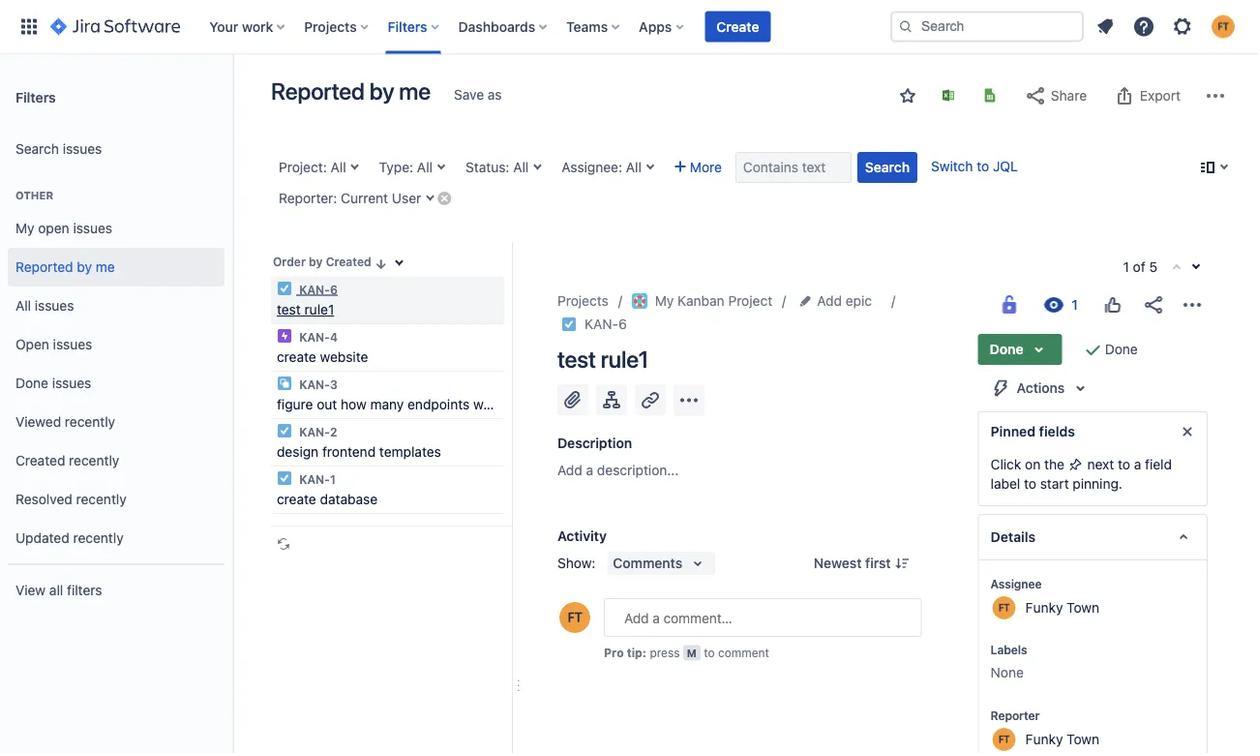 Task type: describe. For each thing, give the bounding box(es) containing it.
create for create website
[[277, 349, 316, 365]]

save as button
[[444, 79, 512, 110]]

funky town for assignee
[[1026, 599, 1100, 615]]

my for my open issues
[[15, 220, 34, 236]]

attach image
[[561, 388, 585, 411]]

my kanban project image
[[632, 293, 647, 309]]

all for type: all
[[417, 159, 433, 175]]

pro tip: press m to comment
[[604, 646, 769, 659]]

0 horizontal spatial 6
[[330, 283, 338, 296]]

order by created
[[273, 255, 371, 269]]

2
[[330, 425, 337, 438]]

banner containing your work
[[0, 0, 1258, 54]]

as
[[488, 87, 502, 103]]

export
[[1140, 88, 1181, 104]]

teams
[[566, 18, 608, 34]]

your work button
[[203, 11, 293, 42]]

many
[[370, 396, 404, 412]]

0 horizontal spatial a
[[586, 462, 593, 478]]

my open issues
[[15, 220, 112, 236]]

kan- for out
[[299, 377, 330, 391]]

issues for all issues
[[35, 298, 74, 314]]

me inside "link"
[[96, 259, 115, 275]]

search issues link
[[8, 130, 225, 168]]

projects link
[[558, 289, 609, 313]]

to right m
[[704, 646, 715, 659]]

primary element
[[12, 0, 890, 54]]

filters inside filters dropdown button
[[388, 18, 427, 34]]

task image for create database
[[277, 470, 292, 486]]

all for assignee: all
[[626, 159, 642, 175]]

kanban
[[678, 293, 725, 309]]

1 vertical spatial test
[[558, 346, 596, 373]]

reported by me link
[[8, 248, 225, 286]]

project: all
[[279, 159, 346, 175]]

my open issues link
[[8, 209, 225, 248]]

issues for done issues
[[52, 375, 91, 391]]

vote options: no one has voted for this issue yet. image
[[1101, 293, 1125, 316]]

newest first image
[[895, 556, 910, 571]]

user
[[392, 190, 421, 206]]

activity
[[558, 528, 607, 544]]

start
[[1040, 476, 1069, 492]]

show:
[[558, 555, 596, 571]]

1 vertical spatial rule1
[[601, 346, 649, 373]]

database
[[320, 491, 378, 507]]

subtask image
[[277, 376, 292, 391]]

your
[[209, 18, 238, 34]]

to left jql
[[977, 158, 989, 174]]

Add a comment… field
[[604, 598, 922, 637]]

search for search
[[865, 159, 910, 175]]

task image
[[277, 281, 292, 296]]

projects button
[[298, 11, 376, 42]]

a inside next to a field label to start pinning.
[[1134, 456, 1141, 472]]

export button
[[1103, 80, 1190, 111]]

switch
[[931, 158, 973, 174]]

not available - this is the first issue image
[[1169, 260, 1185, 276]]

click on the
[[991, 456, 1068, 472]]

click
[[991, 456, 1021, 472]]

jql
[[993, 158, 1018, 174]]

of
[[1133, 259, 1146, 275]]

recently for updated recently
[[73, 530, 124, 546]]

add a description...
[[558, 462, 679, 478]]

funky for assignee
[[1026, 599, 1063, 615]]

1 vertical spatial kan-6
[[585, 316, 627, 332]]

appswitcher icon image
[[17, 15, 41, 38]]

teams button
[[561, 11, 627, 42]]

how
[[341, 396, 367, 412]]

0 horizontal spatial test
[[277, 301, 301, 317]]

to down the click on the
[[1024, 476, 1037, 492]]

kan- for frontend
[[299, 425, 330, 438]]

0 horizontal spatial 1
[[330, 472, 336, 486]]

next issue 'kan-4' ( type 'j' ) image
[[1189, 259, 1204, 275]]

my for my kanban project
[[655, 293, 674, 309]]

updated recently
[[15, 530, 124, 546]]

reporter: current user
[[279, 190, 421, 206]]

0 vertical spatial task image
[[561, 316, 577, 332]]

more
[[690, 159, 722, 175]]

open in microsoft excel image
[[941, 88, 956, 103]]

done button
[[978, 334, 1062, 365]]

website
[[320, 349, 368, 365]]

type: all
[[379, 159, 433, 175]]

m
[[687, 647, 697, 659]]

your profile and settings image
[[1212, 15, 1235, 38]]

frontend
[[322, 444, 376, 460]]

share link
[[1014, 80, 1097, 111]]

all
[[49, 582, 63, 598]]

5
[[1149, 259, 1158, 275]]

pinning.
[[1073, 476, 1123, 492]]

dashboards button
[[453, 11, 555, 42]]

0 vertical spatial created
[[326, 255, 371, 269]]

done issues link
[[8, 364, 225, 403]]

recently for created recently
[[69, 453, 119, 469]]

0 vertical spatial me
[[399, 77, 431, 105]]

1 horizontal spatial 6
[[619, 316, 627, 332]]

done image
[[1082, 338, 1105, 361]]

project:
[[279, 159, 327, 175]]

type:
[[379, 159, 413, 175]]

project
[[728, 293, 773, 309]]

0 vertical spatial kan-6
[[296, 283, 338, 296]]

comments button
[[607, 552, 715, 575]]

viewed recently
[[15, 414, 115, 430]]

current
[[341, 190, 388, 206]]

0 vertical spatial reported by me
[[271, 77, 431, 105]]

switch to jql link
[[931, 158, 1018, 174]]

add app image
[[678, 389, 701, 412]]

Search issues using keywords text field
[[736, 152, 852, 183]]

view all filters link
[[8, 571, 225, 610]]

profile image of funky town image
[[559, 602, 590, 633]]

details
[[991, 529, 1036, 545]]

switch to jql
[[931, 158, 1018, 174]]

add for add a description...
[[558, 462, 582, 478]]

actions
[[1017, 380, 1065, 396]]

open issues
[[15, 336, 92, 352]]

assignee:
[[562, 159, 622, 175]]

actions button
[[978, 373, 1104, 404]]

description
[[558, 435, 632, 451]]

Search field
[[890, 11, 1084, 42]]

the
[[1044, 456, 1065, 472]]

resolved
[[15, 491, 72, 507]]



Task type: vqa. For each thing, say whether or not it's contained in the screenshot.
Open issues
yes



Task type: locate. For each thing, give the bounding box(es) containing it.
kan- up create database
[[299, 472, 330, 486]]

reported
[[271, 77, 365, 105], [15, 259, 73, 275]]

by right order
[[309, 255, 323, 269]]

1 horizontal spatial me
[[399, 77, 431, 105]]

comments
[[613, 555, 682, 571]]

banner
[[0, 0, 1258, 54]]

created recently link
[[8, 441, 225, 480]]

figure out how many endpoints we need
[[277, 396, 526, 412]]

1 vertical spatial test rule1
[[558, 346, 649, 373]]

1 horizontal spatial 1
[[1123, 259, 1129, 275]]

projects
[[304, 18, 357, 34], [558, 293, 609, 309]]

1 horizontal spatial search
[[865, 159, 910, 175]]

by for order by created link
[[309, 255, 323, 269]]

1 up create database
[[330, 472, 336, 486]]

add
[[817, 293, 842, 309], [558, 462, 582, 478]]

created left small image
[[326, 255, 371, 269]]

me
[[399, 77, 431, 105], [96, 259, 115, 275]]

0 vertical spatial filters
[[388, 18, 427, 34]]

1 horizontal spatial a
[[1134, 456, 1141, 472]]

search up other
[[15, 141, 59, 157]]

1 horizontal spatial test rule1
[[558, 346, 649, 373]]

kan-3
[[296, 377, 338, 391]]

test rule1 up kan-4
[[277, 301, 334, 317]]

press
[[650, 646, 680, 659]]

0 horizontal spatial by
[[77, 259, 92, 275]]

1 vertical spatial created
[[15, 453, 65, 469]]

town for reporter
[[1067, 731, 1100, 747]]

1 vertical spatial 6
[[619, 316, 627, 332]]

0 vertical spatial funky town
[[1026, 599, 1100, 615]]

1 vertical spatial funky
[[1026, 731, 1063, 747]]

funky for reporter
[[1026, 731, 1063, 747]]

1 horizontal spatial add
[[817, 293, 842, 309]]

1 funky town from the top
[[1026, 599, 1100, 615]]

task image down projects link at the left top
[[561, 316, 577, 332]]

to right next
[[1118, 456, 1130, 472]]

recently up created recently
[[65, 414, 115, 430]]

1 funky from the top
[[1026, 599, 1063, 615]]

my inside the other group
[[15, 220, 34, 236]]

next
[[1087, 456, 1114, 472]]

reporter:
[[279, 190, 337, 206]]

add down description
[[558, 462, 582, 478]]

funky
[[1026, 599, 1063, 615], [1026, 731, 1063, 747]]

figure
[[277, 396, 313, 412]]

reported by me down 'my open issues'
[[15, 259, 115, 275]]

0 vertical spatial 6
[[330, 283, 338, 296]]

my kanban project
[[655, 293, 773, 309]]

your work
[[209, 18, 273, 34]]

projects inside popup button
[[304, 18, 357, 34]]

rule1
[[304, 301, 334, 317], [601, 346, 649, 373]]

1 create from the top
[[277, 349, 316, 365]]

details element
[[978, 514, 1208, 560]]

add for add epic
[[817, 293, 842, 309]]

projects right 'work'
[[304, 18, 357, 34]]

view all filters
[[15, 582, 102, 598]]

hide message image
[[1176, 420, 1199, 443]]

town
[[1067, 599, 1100, 615], [1067, 731, 1100, 747]]

funky down reporter
[[1026, 731, 1063, 747]]

my left open
[[15, 220, 34, 236]]

newest first
[[814, 555, 891, 571]]

a
[[1134, 456, 1141, 472], [586, 462, 593, 478]]

kan- down the order by created
[[299, 283, 330, 296]]

2 town from the top
[[1067, 731, 1100, 747]]

0 vertical spatial create
[[277, 349, 316, 365]]

kan-6 down the order by created
[[296, 283, 338, 296]]

1 vertical spatial reported
[[15, 259, 73, 275]]

1 vertical spatial me
[[96, 259, 115, 275]]

small image
[[900, 88, 916, 104]]

0 horizontal spatial filters
[[15, 89, 56, 105]]

2 funky town from the top
[[1026, 731, 1100, 747]]

a left field
[[1134, 456, 1141, 472]]

me left save
[[399, 77, 431, 105]]

add epic
[[817, 293, 872, 309]]

all up open
[[15, 298, 31, 314]]

funky town down reporter
[[1026, 731, 1100, 747]]

epic image
[[277, 328, 292, 344]]

pro
[[604, 646, 624, 659]]

share image
[[1142, 293, 1165, 316]]

all right assignee:
[[626, 159, 642, 175]]

funky down assignee at the bottom right of page
[[1026, 599, 1063, 615]]

1 vertical spatial search
[[865, 159, 910, 175]]

0 horizontal spatial me
[[96, 259, 115, 275]]

1 vertical spatial projects
[[558, 293, 609, 309]]

search inside search issues link
[[15, 141, 59, 157]]

add a child issue image
[[600, 388, 623, 411]]

1 horizontal spatial filters
[[388, 18, 427, 34]]

1 horizontal spatial kan-6
[[585, 316, 627, 332]]

task image down the design
[[277, 470, 292, 486]]

0 vertical spatial rule1
[[304, 301, 334, 317]]

1 horizontal spatial created
[[326, 255, 371, 269]]

created recently
[[15, 453, 119, 469]]

all right type:
[[417, 159, 433, 175]]

all issues
[[15, 298, 74, 314]]

reported down projects popup button
[[271, 77, 365, 105]]

assignee: all
[[562, 159, 642, 175]]

1 vertical spatial add
[[558, 462, 582, 478]]

1 horizontal spatial test
[[558, 346, 596, 373]]

viewed
[[15, 414, 61, 430]]

kan- for database
[[299, 472, 330, 486]]

search
[[15, 141, 59, 157], [865, 159, 910, 175]]

4
[[330, 330, 338, 344]]

1 horizontal spatial rule1
[[601, 346, 649, 373]]

2 horizontal spatial done
[[1105, 341, 1138, 357]]

updated recently link
[[8, 519, 225, 558]]

created inside the other group
[[15, 453, 65, 469]]

0 vertical spatial test
[[277, 301, 301, 317]]

notifications image
[[1094, 15, 1117, 38]]

epic
[[846, 293, 872, 309]]

0 vertical spatial 1
[[1123, 259, 1129, 275]]

0 vertical spatial projects
[[304, 18, 357, 34]]

funky town
[[1026, 599, 1100, 615], [1026, 731, 1100, 747]]

all for status: all
[[513, 159, 529, 175]]

0 horizontal spatial add
[[558, 462, 582, 478]]

0 horizontal spatial created
[[15, 453, 65, 469]]

0 vertical spatial add
[[817, 293, 842, 309]]

1 vertical spatial town
[[1067, 731, 1100, 747]]

0 horizontal spatial search
[[15, 141, 59, 157]]

open in google sheets image
[[982, 88, 998, 103]]

town for assignee
[[1067, 599, 1100, 615]]

all inside all issues link
[[15, 298, 31, 314]]

search inside search button
[[865, 159, 910, 175]]

funky town for reporter
[[1026, 731, 1100, 747]]

rule1 up kan-4
[[304, 301, 334, 317]]

done down open
[[15, 375, 48, 391]]

help image
[[1132, 15, 1156, 38]]

1 of 5
[[1123, 259, 1158, 275]]

0 horizontal spatial rule1
[[304, 301, 334, 317]]

0 horizontal spatial kan-6
[[296, 283, 338, 296]]

test rule1 down kan-6 link
[[558, 346, 649, 373]]

reported by me down projects popup button
[[271, 77, 431, 105]]

issues for search issues
[[63, 141, 102, 157]]

1 vertical spatial 1
[[330, 472, 336, 486]]

filters right projects popup button
[[388, 18, 427, 34]]

create down kan-1
[[277, 491, 316, 507]]

recently down resolved recently link on the bottom left of page
[[73, 530, 124, 546]]

by down 'my open issues'
[[77, 259, 92, 275]]

resolved recently link
[[8, 480, 225, 519]]

create database
[[277, 491, 378, 507]]

projects for projects popup button
[[304, 18, 357, 34]]

link issues, web pages, and more image
[[639, 388, 662, 411]]

1 left of
[[1123, 259, 1129, 275]]

search left switch
[[865, 159, 910, 175]]

rule1 down copy link to issue "image" at the top of the page
[[601, 346, 649, 373]]

kan-2
[[296, 425, 337, 438]]

status: all
[[466, 159, 529, 175]]

other
[[15, 189, 53, 202]]

2 funky from the top
[[1026, 731, 1063, 747]]

0 vertical spatial test rule1
[[277, 301, 334, 317]]

by down filters dropdown button
[[370, 77, 394, 105]]

0 horizontal spatial reported
[[15, 259, 73, 275]]

0 vertical spatial my
[[15, 220, 34, 236]]

by for reported by me "link" on the left
[[77, 259, 92, 275]]

done inside dropdown button
[[990, 341, 1024, 357]]

updated
[[15, 530, 69, 546]]

comment
[[718, 646, 769, 659]]

done down vote options: no one has voted for this issue yet. "icon"
[[1105, 341, 1138, 357]]

issues
[[63, 141, 102, 157], [73, 220, 112, 236], [35, 298, 74, 314], [53, 336, 92, 352], [52, 375, 91, 391]]

apps button
[[633, 11, 691, 42]]

add left 'epic'
[[817, 293, 842, 309]]

1 horizontal spatial my
[[655, 293, 674, 309]]

done up actions at the right bottom
[[990, 341, 1024, 357]]

1 horizontal spatial done
[[990, 341, 1024, 357]]

task image up the design
[[277, 423, 292, 438]]

filters
[[388, 18, 427, 34], [15, 89, 56, 105]]

1 vertical spatial my
[[655, 293, 674, 309]]

search button
[[857, 152, 918, 183]]

reported inside "link"
[[15, 259, 73, 275]]

me down my open issues link
[[96, 259, 115, 275]]

create down epic image at the top left of the page
[[277, 349, 316, 365]]

label
[[991, 476, 1020, 492]]

share
[[1051, 88, 1087, 104]]

kan- left copy link to issue "image" at the top of the page
[[585, 316, 619, 332]]

filters up search issues
[[15, 89, 56, 105]]

1 vertical spatial reported by me
[[15, 259, 115, 275]]

kan- up out
[[299, 377, 330, 391]]

6 down order by created link
[[330, 283, 338, 296]]

task image for design frontend templates
[[277, 423, 292, 438]]

0 vertical spatial search
[[15, 141, 59, 157]]

done inside the other group
[[15, 375, 48, 391]]

0 horizontal spatial reported by me
[[15, 259, 115, 275]]

filters button
[[382, 11, 447, 42]]

add inside dropdown button
[[817, 293, 842, 309]]

1 vertical spatial filters
[[15, 89, 56, 105]]

projects up kan-6 link
[[558, 293, 609, 309]]

6
[[330, 283, 338, 296], [619, 316, 627, 332]]

kan- for website
[[299, 330, 330, 344]]

need
[[495, 396, 526, 412]]

other group
[[8, 168, 225, 563]]

add epic button
[[796, 289, 878, 313]]

issues for open issues
[[53, 336, 92, 352]]

recently for viewed recently
[[65, 414, 115, 430]]

copy link to issue image
[[623, 316, 639, 331]]

2 vertical spatial task image
[[277, 470, 292, 486]]

fields
[[1039, 423, 1075, 439]]

assignee
[[991, 577, 1042, 590]]

3
[[330, 377, 338, 391]]

remove criteria image
[[437, 190, 452, 206]]

create
[[717, 18, 759, 34]]

filters
[[67, 582, 102, 598]]

recently for resolved recently
[[76, 491, 127, 507]]

0 horizontal spatial projects
[[304, 18, 357, 34]]

pinned
[[991, 423, 1036, 439]]

search image
[[898, 19, 914, 34]]

create for create database
[[277, 491, 316, 507]]

save as
[[454, 87, 502, 103]]

kan-6
[[296, 283, 338, 296], [585, 316, 627, 332]]

save
[[454, 87, 484, 103]]

next to a field label to start pinning.
[[991, 456, 1172, 492]]

newest first button
[[802, 552, 922, 575]]

all right status:
[[513, 159, 529, 175]]

6 up add a child issue icon
[[619, 316, 627, 332]]

none
[[991, 664, 1024, 680]]

small image
[[373, 256, 389, 271]]

recently down viewed recently link
[[69, 453, 119, 469]]

done issues
[[15, 375, 91, 391]]

reported up all issues
[[15, 259, 73, 275]]

1 vertical spatial task image
[[277, 423, 292, 438]]

open
[[15, 336, 49, 352]]

all up reporter: current user
[[331, 159, 346, 175]]

jira software image
[[50, 15, 180, 38], [50, 15, 180, 38]]

0 horizontal spatial done
[[15, 375, 48, 391]]

funky town up labels pin to top icon on the right bottom of page
[[1026, 599, 1100, 615]]

endpoints
[[408, 396, 470, 412]]

my right my kanban project icon
[[655, 293, 674, 309]]

all for project: all
[[331, 159, 346, 175]]

created down "viewed"
[[15, 453, 65, 469]]

actions image
[[1181, 293, 1204, 316]]

kan-1
[[296, 472, 336, 486]]

newest
[[814, 555, 862, 571]]

to
[[977, 158, 989, 174], [1118, 456, 1130, 472], [1024, 476, 1037, 492], [704, 646, 715, 659]]

1 town from the top
[[1067, 599, 1100, 615]]

reported by me inside "link"
[[15, 259, 115, 275]]

kan- for rule1
[[299, 283, 330, 296]]

sidebar navigation image
[[211, 77, 254, 116]]

recently down created recently link
[[76, 491, 127, 507]]

kan-6 link
[[585, 313, 627, 336]]

1 vertical spatial create
[[277, 491, 316, 507]]

1 horizontal spatial by
[[309, 255, 323, 269]]

kan- up create website
[[299, 330, 330, 344]]

order by created link
[[271, 250, 391, 273]]

kan-4
[[296, 330, 338, 344]]

2 create from the top
[[277, 491, 316, 507]]

test up attach image
[[558, 346, 596, 373]]

1 horizontal spatial reported by me
[[271, 77, 431, 105]]

test down task image
[[277, 301, 301, 317]]

0 vertical spatial town
[[1067, 599, 1100, 615]]

projects for projects link at the left top
[[558, 293, 609, 309]]

labels pin to top image
[[1031, 642, 1047, 657]]

settings image
[[1171, 15, 1194, 38]]

1 horizontal spatial reported
[[271, 77, 365, 105]]

kan-6 down projects link at the left top
[[585, 316, 627, 332]]

task image
[[561, 316, 577, 332], [277, 423, 292, 438], [277, 470, 292, 486]]

created
[[326, 255, 371, 269], [15, 453, 65, 469]]

0 horizontal spatial my
[[15, 220, 34, 236]]

create website
[[277, 349, 368, 365]]

by inside "link"
[[77, 259, 92, 275]]

0 vertical spatial funky
[[1026, 599, 1063, 615]]

1 vertical spatial funky town
[[1026, 731, 1100, 747]]

tip:
[[627, 646, 647, 659]]

kan- up the design
[[299, 425, 330, 438]]

resolved recently
[[15, 491, 127, 507]]

0 vertical spatial reported
[[271, 77, 365, 105]]

my kanban project link
[[632, 289, 773, 313]]

1 horizontal spatial projects
[[558, 293, 609, 309]]

search for search issues
[[15, 141, 59, 157]]

0 horizontal spatial test rule1
[[277, 301, 334, 317]]

a down description
[[586, 462, 593, 478]]

more button
[[667, 152, 730, 183]]

order
[[273, 255, 306, 269]]

2 horizontal spatial by
[[370, 77, 394, 105]]

field
[[1145, 456, 1172, 472]]



